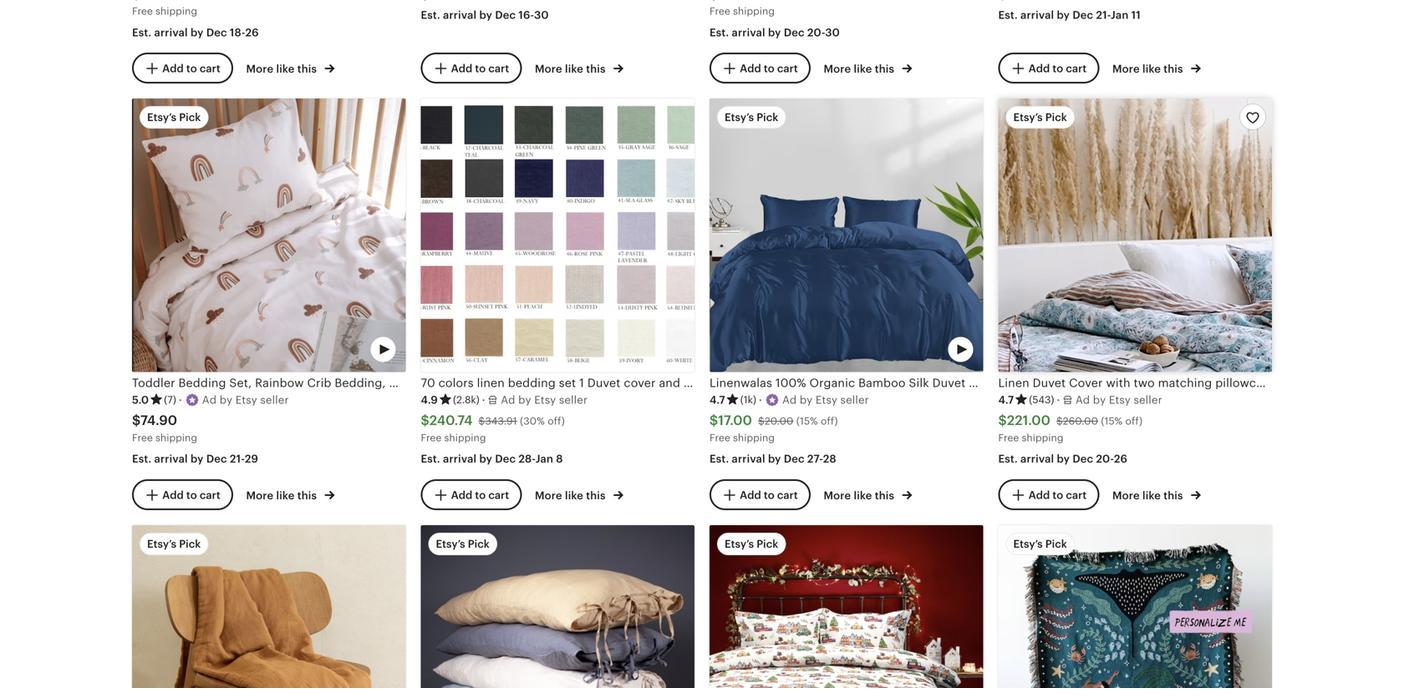 Task type: locate. For each thing, give the bounding box(es) containing it.
1 4.7 from the left
[[710, 394, 725, 407]]

add to cart for add to cart button underneath est. arrival by dec 21-29 at the bottom left
[[162, 489, 220, 502]]

30
[[534, 9, 549, 21], [825, 26, 840, 39]]

add to cart for add to cart button below the est. arrival by dec 28-jan 8
[[451, 489, 509, 502]]

2 off) from the left
[[821, 416, 838, 427]]

20- for 26
[[1096, 453, 1114, 466]]

off) right (30%
[[548, 416, 565, 427]]

est. arrival by dec 28-jan 8
[[421, 453, 563, 466]]

add to cart down est. arrival by dec 20-30
[[740, 62, 798, 75]]

shipping inside $ 74.90 free shipping
[[155, 432, 197, 444]]

arrival for dec 20-30
[[732, 26, 765, 39]]

1 vertical spatial 20-
[[1096, 453, 1114, 466]]

add for add to cart button under est. arrival by dec 20-26
[[1029, 489, 1050, 502]]

jan left 11
[[1111, 9, 1129, 21]]

free shipping
[[132, 5, 197, 17], [710, 5, 775, 17]]

more down 8 on the left bottom of page
[[535, 490, 562, 502]]

1 etsy's pick link from the left
[[132, 526, 406, 689]]

by
[[479, 9, 492, 21], [1057, 9, 1070, 21], [191, 26, 204, 39], [768, 26, 781, 39], [191, 453, 204, 466], [479, 453, 492, 466], [768, 453, 781, 466], [1057, 453, 1070, 466]]

21-
[[1096, 9, 1111, 21], [230, 453, 245, 466]]

4 · from the left
[[1057, 394, 1060, 407]]

add to cart down the est. arrival by dec 16-30
[[451, 62, 509, 75]]

1 horizontal spatial free shipping
[[710, 5, 775, 17]]

cart down est. arrival by dec 21-jan 11
[[1066, 62, 1087, 75]]

8
[[556, 453, 563, 466]]

1 vertical spatial 21-
[[230, 453, 245, 466]]

0 horizontal spatial jan
[[536, 453, 553, 466]]

arrival for dec 16-30
[[443, 9, 477, 21]]

add down est. arrival by dec 20-26
[[1029, 489, 1050, 502]]

shipping inside $ 221.00 $ 260.00 (15% off) free shipping
[[1022, 432, 1064, 444]]

free down 74.90
[[132, 432, 153, 444]]

free shipping up est. arrival by dec 20-30
[[710, 5, 775, 17]]

this for more like this link corresponding to add to cart button underneath 'est. arrival by dec 27-28'
[[875, 490, 894, 502]]

est.
[[421, 9, 440, 21], [998, 9, 1018, 21], [132, 26, 152, 39], [710, 26, 729, 39], [132, 453, 152, 466], [421, 453, 440, 466], [710, 453, 729, 466], [998, 453, 1018, 466]]

· for 240.74
[[482, 394, 485, 407]]

to for add to cart button underneath est. arrival by dec 21-29 at the bottom left
[[186, 489, 197, 502]]

1 horizontal spatial 4.7
[[998, 394, 1014, 407]]

add for add to cart button below the est. arrival by dec 28-jan 8
[[451, 489, 472, 502]]

jan for 28-
[[536, 453, 553, 466]]

to down 'est. arrival by dec 27-28'
[[764, 489, 775, 502]]

add
[[162, 62, 184, 75], [451, 62, 472, 75], [740, 62, 761, 75], [1029, 62, 1050, 75], [162, 489, 184, 502], [451, 489, 472, 502], [740, 489, 761, 502], [1029, 489, 1050, 502]]

add to cart down est. arrival by dec 21-29 at the bottom left
[[162, 489, 220, 502]]

like for add to cart button underneath est. arrival by dec 18-26
[[276, 63, 295, 75]]

add down the est. arrival by dec 28-jan 8
[[451, 489, 472, 502]]

more like this for add to cart button underneath est. arrival by dec 21-jan 11's more like this link
[[1112, 63, 1186, 75]]

free inside $ 17.00 $ 20.00 (15% off) free shipping
[[710, 432, 730, 444]]

jan left 8 on the left bottom of page
[[536, 453, 553, 466]]

est. arrival by dec 20-30
[[710, 26, 840, 39]]

this for add to cart button underneath est. arrival by dec 21-jan 11's more like this link
[[1164, 63, 1183, 75]]

more down the est. arrival by dec 16-30
[[535, 63, 562, 75]]

dec for dec 16-30
[[495, 9, 516, 21]]

0 horizontal spatial 26
[[245, 26, 259, 39]]

by for dec 27-28
[[768, 453, 781, 466]]

cart down the est. arrival by dec 16-30
[[488, 62, 509, 75]]

(543)
[[1029, 394, 1054, 406]]

add to cart for add to cart button underneath 'est. arrival by dec 27-28'
[[740, 489, 798, 502]]

more for add to cart button below the est. arrival by dec 28-jan 8
[[535, 490, 562, 502]]

free
[[132, 5, 153, 17], [710, 5, 730, 17], [132, 432, 153, 444], [421, 432, 442, 444], [710, 432, 730, 444], [998, 432, 1019, 444]]

off) for 221.00
[[1125, 416, 1143, 427]]

add down est. arrival by dec 21-jan 11
[[1029, 62, 1050, 75]]

dec for dec 20-30
[[784, 26, 805, 39]]

to down the est. arrival by dec 28-jan 8
[[475, 489, 486, 502]]

dec
[[495, 9, 516, 21], [1073, 9, 1093, 21], [206, 26, 227, 39], [784, 26, 805, 39], [206, 453, 227, 466], [495, 453, 516, 466], [784, 453, 805, 466], [1073, 453, 1093, 466]]

more like this for add to cart button below est. arrival by dec 20-30's more like this link
[[824, 63, 897, 75]]

shipping down 221.00
[[1022, 432, 1064, 444]]

free inside $ 221.00 $ 260.00 (15% off) free shipping
[[998, 432, 1019, 444]]

add to cart down est. arrival by dec 18-26
[[162, 62, 220, 75]]

1 horizontal spatial (15%
[[1101, 416, 1123, 427]]

this for add to cart button below est. arrival by dec 20-30's more like this link
[[875, 63, 894, 75]]

1 vertical spatial 26
[[1114, 453, 1128, 466]]

1 horizontal spatial jan
[[1111, 9, 1129, 21]]

1 horizontal spatial 30
[[825, 26, 840, 39]]

0 vertical spatial 30
[[534, 9, 549, 21]]

0 horizontal spatial 4.7
[[710, 394, 725, 407]]

cart down est. arrival by dec 18-26
[[200, 62, 220, 75]]

to down est. arrival by dec 20-30
[[764, 62, 775, 75]]

ivory ground christmas tree farm cotton printed duvet & sham 3 piece set image
[[710, 526, 983, 689]]

2 4.7 from the left
[[998, 394, 1014, 407]]

0 vertical spatial 21-
[[1096, 9, 1111, 21]]

1 horizontal spatial 26
[[1114, 453, 1128, 466]]

3 · from the left
[[759, 394, 762, 407]]

to for add to cart button below est. arrival by dec 20-30
[[764, 62, 775, 75]]

5.0
[[132, 394, 149, 407]]

(1k)
[[740, 394, 756, 406]]

more
[[246, 63, 273, 75], [535, 63, 562, 75], [824, 63, 851, 75], [1112, 63, 1140, 75], [246, 490, 273, 502], [535, 490, 562, 502], [824, 490, 851, 502], [1112, 490, 1140, 502]]

cart down est. arrival by dec 21-29 at the bottom left
[[200, 489, 220, 502]]

add for add to cart button underneath est. arrival by dec 18-26
[[162, 62, 184, 75]]

add to cart down est. arrival by dec 20-26
[[1029, 489, 1087, 502]]

(7)
[[164, 394, 176, 406]]

to down est. arrival by dec 21-29 at the bottom left
[[186, 489, 197, 502]]

28
[[823, 453, 836, 466]]

est. arrival by dec 27-28
[[710, 453, 836, 466]]

more like this link
[[246, 59, 335, 77], [535, 59, 623, 77], [824, 59, 912, 77], [1112, 59, 1201, 77], [246, 486, 335, 504], [535, 486, 623, 504], [824, 486, 912, 504], [1112, 486, 1201, 504]]

4.7
[[710, 394, 725, 407], [998, 394, 1014, 407]]

3 off) from the left
[[1125, 416, 1143, 427]]

etsy's pick link
[[132, 526, 406, 689], [421, 526, 695, 689], [710, 526, 983, 689], [998, 526, 1272, 689]]

add down est. arrival by dec 20-30
[[740, 62, 761, 75]]

off) inside $ 221.00 $ 260.00 (15% off) free shipping
[[1125, 416, 1143, 427]]

arrival
[[443, 9, 477, 21], [1021, 9, 1054, 21], [154, 26, 188, 39], [732, 26, 765, 39], [154, 453, 188, 466], [443, 453, 477, 466], [732, 453, 765, 466], [1021, 453, 1054, 466]]

by for dec 16-30
[[479, 9, 492, 21]]

· for 74.90
[[179, 394, 182, 407]]

off) right 260.00
[[1125, 416, 1143, 427]]

etsy's pick
[[147, 111, 201, 124], [725, 111, 778, 124], [1013, 111, 1067, 124], [147, 538, 201, 551], [436, 538, 490, 551], [725, 538, 778, 551], [1013, 538, 1067, 551]]

70 colors linen bedding set 1 duvet cover and 2 pillowcases softened linen comforter cover set coconut buttons ribbon ties image
[[421, 99, 695, 372]]

shipping inside $ 17.00 $ 20.00 (15% off) free shipping
[[733, 432, 775, 444]]

to
[[186, 62, 197, 75], [475, 62, 486, 75], [764, 62, 775, 75], [1053, 62, 1063, 75], [186, 489, 197, 502], [475, 489, 486, 502], [764, 489, 775, 502], [1053, 489, 1063, 502]]

free inside $ 74.90 free shipping
[[132, 432, 153, 444]]

more like this for more like this link for add to cart button under the est. arrival by dec 16-30
[[535, 63, 608, 75]]

· right the (2.8k)
[[482, 394, 485, 407]]

26 for 18-
[[245, 26, 259, 39]]

$
[[132, 414, 140, 429], [421, 414, 429, 429], [710, 414, 718, 429], [998, 414, 1007, 429], [479, 416, 485, 427], [758, 416, 765, 427], [1056, 416, 1063, 427]]

add to cart down 'est. arrival by dec 27-28'
[[740, 489, 798, 502]]

4.7 for 221.00
[[998, 394, 1014, 407]]

1 off) from the left
[[548, 416, 565, 427]]

est. arrival by dec 16-30
[[421, 9, 549, 21]]

cart
[[200, 62, 220, 75], [488, 62, 509, 75], [777, 62, 798, 75], [1066, 62, 1087, 75], [200, 489, 220, 502], [488, 489, 509, 502], [777, 489, 798, 502], [1066, 489, 1087, 502]]

add down est. arrival by dec 21-29 at the bottom left
[[162, 489, 184, 502]]

1 vertical spatial 30
[[825, 26, 840, 39]]

1 horizontal spatial 20-
[[1096, 453, 1114, 466]]

jan
[[1111, 9, 1129, 21], [536, 453, 553, 466]]

cart down est. arrival by dec 20-30
[[777, 62, 798, 75]]

like
[[276, 63, 295, 75], [565, 63, 583, 75], [854, 63, 872, 75], [1143, 63, 1161, 75], [276, 490, 295, 502], [565, 490, 583, 502], [854, 490, 872, 502], [1143, 490, 1161, 502]]

to down the est. arrival by dec 16-30
[[475, 62, 486, 75]]

free up est. arrival by dec 20-30
[[710, 5, 730, 17]]

est. for est. arrival by dec 18-26
[[132, 26, 152, 39]]

4.9
[[421, 394, 438, 407]]

(15% inside $ 17.00 $ 20.00 (15% off) free shipping
[[796, 416, 818, 427]]

· right '(543)'
[[1057, 394, 1060, 407]]

26
[[245, 26, 259, 39], [1114, 453, 1128, 466]]

4.7 up 221.00
[[998, 394, 1014, 407]]

free down 240.74 on the left bottom of the page
[[421, 432, 442, 444]]

$ down 5.0
[[132, 414, 140, 429]]

more down est. arrival by dec 18-26
[[246, 63, 273, 75]]

add to cart button
[[132, 53, 233, 84], [421, 53, 522, 84], [710, 53, 811, 84], [998, 53, 1099, 84], [132, 480, 233, 511], [421, 480, 522, 511], [710, 480, 811, 511], [998, 480, 1099, 511]]

more down est. arrival by dec 20-26
[[1112, 490, 1140, 502]]

this
[[297, 63, 317, 75], [586, 63, 606, 75], [875, 63, 894, 75], [1164, 63, 1183, 75], [297, 490, 317, 502], [586, 490, 606, 502], [875, 490, 894, 502], [1164, 490, 1183, 502]]

more down 29
[[246, 490, 273, 502]]

to for add to cart button underneath est. arrival by dec 18-26
[[186, 62, 197, 75]]

1 · from the left
[[179, 394, 182, 407]]

2 horizontal spatial off)
[[1125, 416, 1143, 427]]

shipping down 240.74 on the left bottom of the page
[[444, 432, 486, 444]]

17.00
[[718, 414, 752, 429]]

to down est. arrival by dec 18-26
[[186, 62, 197, 75]]

product video element
[[132, 99, 406, 372], [710, 99, 983, 372], [998, 99, 1272, 372], [132, 526, 406, 689], [421, 526, 695, 689]]

21- for jan
[[1096, 9, 1111, 21]]

add to cart button down 'est. arrival by dec 27-28'
[[710, 480, 811, 511]]

more like this link for add to cart button under est. arrival by dec 20-26
[[1112, 486, 1201, 504]]

off) inside "$ 240.74 $ 343.91 (30% off) free shipping"
[[548, 416, 565, 427]]

0 vertical spatial jan
[[1111, 9, 1129, 21]]

more down est. arrival by dec 20-30
[[824, 63, 851, 75]]

more like this link for add to cart button under the est. arrival by dec 16-30
[[535, 59, 623, 77]]

2 (15% from the left
[[1101, 416, 1123, 427]]

free shipping up est. arrival by dec 18-26
[[132, 5, 197, 17]]

2 free shipping from the left
[[710, 5, 775, 17]]

add for add to cart button below est. arrival by dec 20-30
[[740, 62, 761, 75]]

1 free shipping from the left
[[132, 5, 197, 17]]

· for 221.00
[[1057, 394, 1060, 407]]

this for add to cart button underneath est. arrival by dec 18-26 more like this link
[[297, 63, 317, 75]]

add to cart button down est. arrival by dec 20-26
[[998, 480, 1099, 511]]

shipping up est. arrival by dec 20-30
[[733, 5, 775, 17]]

dec for dec 21-29
[[206, 453, 227, 466]]

add to cart down the est. arrival by dec 28-jan 8
[[451, 489, 509, 502]]

(15%
[[796, 416, 818, 427], [1101, 416, 1123, 427]]

est. for est. arrival by dec 27-28
[[710, 453, 729, 466]]

like for add to cart button below est. arrival by dec 20-30
[[854, 63, 872, 75]]

cart down the est. arrival by dec 28-jan 8
[[488, 489, 509, 502]]

off) for 240.74
[[548, 416, 565, 427]]

add down est. arrival by dec 18-26
[[162, 62, 184, 75]]

add to cart down est. arrival by dec 21-jan 11
[[1029, 62, 1087, 75]]

30 for 20-
[[825, 26, 840, 39]]

28-
[[519, 453, 536, 466]]

0 horizontal spatial 30
[[534, 9, 549, 21]]

free down 221.00
[[998, 432, 1019, 444]]

0 horizontal spatial 21-
[[230, 453, 245, 466]]

add to cart button down est. arrival by dec 20-30
[[710, 53, 811, 84]]

20.00
[[765, 416, 794, 427]]

off) inside $ 17.00 $ 20.00 (15% off) free shipping
[[821, 416, 838, 427]]

more for add to cart button underneath est. arrival by dec 21-29 at the bottom left
[[246, 490, 273, 502]]

est. for est. arrival by dec 20-26
[[998, 453, 1018, 466]]

2 · from the left
[[482, 394, 485, 407]]

·
[[179, 394, 182, 407], [482, 394, 485, 407], [759, 394, 762, 407], [1057, 394, 1060, 407]]

off)
[[548, 416, 565, 427], [821, 416, 838, 427], [1125, 416, 1143, 427]]

to for add to cart button below the est. arrival by dec 28-jan 8
[[475, 489, 486, 502]]

cart down 'est. arrival by dec 27-28'
[[777, 489, 798, 502]]

to down est. arrival by dec 21-jan 11
[[1053, 62, 1063, 75]]

more like this link for add to cart button underneath 'est. arrival by dec 27-28'
[[824, 486, 912, 504]]

(15% right 20.00
[[796, 416, 818, 427]]

add down 'est. arrival by dec 27-28'
[[740, 489, 761, 502]]

221.00
[[1007, 414, 1051, 429]]

free inside "$ 240.74 $ 343.91 (30% off) free shipping"
[[421, 432, 442, 444]]

more like this for add to cart button underneath est. arrival by dec 18-26 more like this link
[[246, 63, 320, 75]]

free down 17.00
[[710, 432, 730, 444]]

· right (1k)
[[759, 394, 762, 407]]

0 horizontal spatial free shipping
[[132, 5, 197, 17]]

26 for 20-
[[1114, 453, 1128, 466]]

0 horizontal spatial off)
[[548, 416, 565, 427]]

shipping up est. arrival by dec 18-26
[[155, 5, 197, 17]]

more for add to cart button underneath est. arrival by dec 21-jan 11
[[1112, 63, 1140, 75]]

shipping inside "$ 240.74 $ 343.91 (30% off) free shipping"
[[444, 432, 486, 444]]

more like this link for add to cart button underneath est. arrival by dec 21-jan 11
[[1112, 59, 1201, 77]]

more down 28
[[824, 490, 851, 502]]

est. for est. arrival by dec 28-jan 8
[[421, 453, 440, 466]]

dec for dec 18-26
[[206, 26, 227, 39]]

etsy's
[[147, 111, 176, 124], [725, 111, 754, 124], [1013, 111, 1043, 124], [147, 538, 176, 551], [436, 538, 465, 551], [725, 538, 754, 551], [1013, 538, 1043, 551]]

shipping down 17.00
[[733, 432, 775, 444]]

29
[[245, 453, 258, 466]]

1 horizontal spatial 21-
[[1096, 9, 1111, 21]]

more for add to cart button below est. arrival by dec 20-30
[[824, 63, 851, 75]]

· right (7)
[[179, 394, 182, 407]]

343.91
[[485, 416, 517, 427]]

add down the est. arrival by dec 16-30
[[451, 62, 472, 75]]

arrival for dec 21-29
[[154, 453, 188, 466]]

jan for 21-
[[1111, 9, 1129, 21]]

0 vertical spatial 20-
[[807, 26, 825, 39]]

30 for 16-
[[534, 9, 549, 21]]

(15% right 260.00
[[1101, 416, 1123, 427]]

cart down est. arrival by dec 20-26
[[1066, 489, 1087, 502]]

4.7 up 17.00
[[710, 394, 725, 407]]

20-
[[807, 26, 825, 39], [1096, 453, 1114, 466]]

add to cart button down est. arrival by dec 21-jan 11
[[998, 53, 1099, 84]]

more like this for add to cart button underneath est. arrival by dec 21-29 at the bottom left more like this link
[[246, 490, 320, 502]]

20- for 30
[[807, 26, 825, 39]]

more like this
[[246, 63, 320, 75], [535, 63, 608, 75], [824, 63, 897, 75], [1112, 63, 1186, 75], [246, 490, 320, 502], [535, 490, 608, 502], [824, 490, 897, 502], [1112, 490, 1186, 502]]

0 horizontal spatial 20-
[[807, 26, 825, 39]]

like for add to cart button underneath 'est. arrival by dec 27-28'
[[854, 490, 872, 502]]

$ 221.00 $ 260.00 (15% off) free shipping
[[998, 414, 1143, 444]]

0 horizontal spatial (15%
[[796, 416, 818, 427]]

shipping
[[155, 5, 197, 17], [733, 5, 775, 17], [155, 432, 197, 444], [444, 432, 486, 444], [733, 432, 775, 444], [1022, 432, 1064, 444]]

est. arrival by dec 21-29
[[132, 453, 258, 466]]

pick
[[179, 111, 201, 124], [757, 111, 778, 124], [1045, 111, 1067, 124], [179, 538, 201, 551], [468, 538, 490, 551], [757, 538, 778, 551], [1045, 538, 1067, 551]]

add to cart
[[162, 62, 220, 75], [451, 62, 509, 75], [740, 62, 798, 75], [1029, 62, 1087, 75], [162, 489, 220, 502], [451, 489, 509, 502], [740, 489, 798, 502], [1029, 489, 1087, 502]]

free shipping for est. arrival by dec 18-26
[[132, 5, 197, 17]]

shipping down 74.90
[[155, 432, 197, 444]]

$ inside $ 74.90 free shipping
[[132, 414, 140, 429]]

linen quilt blanket in cinnamon, quilted linen bedspread, linen comforter, linen throw blanket, linen bedding, gift for in-laws image
[[132, 526, 406, 689]]

(15% inside $ 221.00 $ 260.00 (15% off) free shipping
[[1101, 416, 1123, 427]]

to down est. arrival by dec 20-26
[[1053, 489, 1063, 502]]

1 (15% from the left
[[796, 416, 818, 427]]

add to cart for add to cart button under the est. arrival by dec 16-30
[[451, 62, 509, 75]]

0 vertical spatial 26
[[245, 26, 259, 39]]

product video element for 74.90
[[132, 99, 406, 372]]

1 vertical spatial jan
[[536, 453, 553, 466]]

more down 11
[[1112, 63, 1140, 75]]

1 horizontal spatial off)
[[821, 416, 838, 427]]

dec for dec 28-jan 8
[[495, 453, 516, 466]]

11
[[1131, 9, 1141, 21]]

more like this link for add to cart button underneath est. arrival by dec 21-29 at the bottom left
[[246, 486, 335, 504]]

off) up 28
[[821, 416, 838, 427]]



Task type: describe. For each thing, give the bounding box(es) containing it.
add to cart for add to cart button below est. arrival by dec 20-30
[[740, 62, 798, 75]]

add to cart for add to cart button under est. arrival by dec 20-26
[[1029, 489, 1087, 502]]

arrival for dec 27-28
[[732, 453, 765, 466]]

3 etsy's pick link from the left
[[710, 526, 983, 689]]

240.74
[[429, 414, 473, 429]]

dec for dec 20-26
[[1073, 453, 1093, 466]]

est. arrival by dec 18-26
[[132, 26, 259, 39]]

more like this link for add to cart button below the est. arrival by dec 28-jan 8
[[535, 486, 623, 504]]

$ 240.74 $ 343.91 (30% off) free shipping
[[421, 414, 565, 444]]

by for dec 21-jan 11
[[1057, 9, 1070, 21]]

dec for dec 21-jan 11
[[1073, 9, 1093, 21]]

arrival for dec 28-jan 8
[[443, 453, 477, 466]]

product video element for 221.00
[[998, 99, 1272, 372]]

(2.8k)
[[453, 394, 480, 406]]

2 etsy's pick link from the left
[[421, 526, 695, 689]]

more for add to cart button underneath 'est. arrival by dec 27-28'
[[824, 490, 851, 502]]

product video element for 17.00
[[710, 99, 983, 372]]

$ right 17.00
[[758, 416, 765, 427]]

to for add to cart button under est. arrival by dec 20-26
[[1053, 489, 1063, 502]]

(30%
[[520, 416, 545, 427]]

arrival for dec 18-26
[[154, 26, 188, 39]]

mermaids personalized throw blanket: woven cotton throw for sofa, cute ocean animals, manta ray puffer fish, sea beach decor, maximalist image
[[998, 526, 1272, 689]]

21- for 29
[[230, 453, 245, 466]]

$ down the (2.8k)
[[479, 416, 485, 427]]

cart for add to cart button under the est. arrival by dec 16-30
[[488, 62, 509, 75]]

like for add to cart button under est. arrival by dec 20-26
[[1143, 490, 1161, 502]]

add for add to cart button underneath 'est. arrival by dec 27-28'
[[740, 489, 761, 502]]

to for add to cart button underneath est. arrival by dec 21-jan 11
[[1053, 62, 1063, 75]]

cart for add to cart button underneath est. arrival by dec 18-26
[[200, 62, 220, 75]]

add to cart for add to cart button underneath est. arrival by dec 18-26
[[162, 62, 220, 75]]

linen body pillow cover with ties | body pillow case | custom body pillow | linen cushion cover | linen bedding pillowcase | lumbar pillow image
[[421, 526, 695, 689]]

more for add to cart button underneath est. arrival by dec 18-26
[[246, 63, 273, 75]]

(15% for 221.00
[[1101, 416, 1123, 427]]

arrival for dec 21-jan 11
[[1021, 9, 1054, 21]]

more like this link for add to cart button below est. arrival by dec 20-30
[[824, 59, 912, 77]]

cart for add to cart button below the est. arrival by dec 28-jan 8
[[488, 489, 509, 502]]

linenwalas 100% organic bamboo silk duvet cover shams cover set, conceal zipper, softest bedding set, gift for her. image
[[710, 99, 983, 372]]

to for add to cart button underneath 'est. arrival by dec 27-28'
[[764, 489, 775, 502]]

$ right 221.00
[[1056, 416, 1063, 427]]

linen duvet cover with two matching pillowcases, linen bedding set, duvet cover queen, linen duvet with ties, block print duvet cover image
[[998, 99, 1272, 372]]

off) for 17.00
[[821, 416, 838, 427]]

more like this link for add to cart button underneath est. arrival by dec 18-26
[[246, 59, 335, 77]]

by for dec 20-26
[[1057, 453, 1070, 466]]

like for add to cart button below the est. arrival by dec 28-jan 8
[[565, 490, 583, 502]]

18-
[[230, 26, 245, 39]]

$ down '4.9'
[[421, 414, 429, 429]]

this for add to cart button under est. arrival by dec 20-26's more like this link
[[1164, 490, 1183, 502]]

add for add to cart button underneath est. arrival by dec 21-29 at the bottom left
[[162, 489, 184, 502]]

$ left 20.00
[[710, 414, 718, 429]]

add for add to cart button under the est. arrival by dec 16-30
[[451, 62, 472, 75]]

est. arrival by dec 21-jan 11
[[998, 9, 1141, 21]]

est. arrival by dec 20-26
[[998, 453, 1128, 466]]

cart for add to cart button underneath 'est. arrival by dec 27-28'
[[777, 489, 798, 502]]

arrival for dec 20-26
[[1021, 453, 1054, 466]]

more like this for add to cart button under est. arrival by dec 20-26's more like this link
[[1112, 490, 1186, 502]]

16-
[[519, 9, 534, 21]]

more like this for more like this link associated with add to cart button below the est. arrival by dec 28-jan 8
[[535, 490, 608, 502]]

to for add to cart button under the est. arrival by dec 16-30
[[475, 62, 486, 75]]

$ 74.90 free shipping
[[132, 414, 197, 444]]

(15% for 17.00
[[796, 416, 818, 427]]

add to cart button down the est. arrival by dec 16-30
[[421, 53, 522, 84]]

$ up est. arrival by dec 20-26
[[998, 414, 1007, 429]]

add to cart button down est. arrival by dec 21-29 at the bottom left
[[132, 480, 233, 511]]

add for add to cart button underneath est. arrival by dec 21-jan 11
[[1029, 62, 1050, 75]]

by for dec 18-26
[[191, 26, 204, 39]]

260.00
[[1063, 416, 1098, 427]]

cart for add to cart button below est. arrival by dec 20-30
[[777, 62, 798, 75]]

add to cart button down the est. arrival by dec 28-jan 8
[[421, 480, 522, 511]]

add to cart button down est. arrival by dec 18-26
[[132, 53, 233, 84]]

like for add to cart button under the est. arrival by dec 16-30
[[565, 63, 583, 75]]

$ 17.00 $ 20.00 (15% off) free shipping
[[710, 414, 838, 444]]

this for more like this link associated with add to cart button below the est. arrival by dec 28-jan 8
[[586, 490, 606, 502]]

more for add to cart button under est. arrival by dec 20-26
[[1112, 490, 1140, 502]]

est. for est. arrival by dec 21-jan 11
[[998, 9, 1018, 21]]

more like this for more like this link corresponding to add to cart button underneath 'est. arrival by dec 27-28'
[[824, 490, 897, 502]]

est. for est. arrival by dec 16-30
[[421, 9, 440, 21]]

74.90
[[140, 414, 177, 429]]

like for add to cart button underneath est. arrival by dec 21-jan 11
[[1143, 63, 1161, 75]]

this for add to cart button underneath est. arrival by dec 21-29 at the bottom left more like this link
[[297, 490, 317, 502]]

dec for dec 27-28
[[784, 453, 805, 466]]

like for add to cart button underneath est. arrival by dec 21-29 at the bottom left
[[276, 490, 295, 502]]

27-
[[807, 453, 823, 466]]

4 etsy's pick link from the left
[[998, 526, 1272, 689]]

add to cart for add to cart button underneath est. arrival by dec 21-jan 11
[[1029, 62, 1087, 75]]

est. for est. arrival by dec 20-30
[[710, 26, 729, 39]]

by for dec 28-jan 8
[[479, 453, 492, 466]]

by for dec 20-30
[[768, 26, 781, 39]]

free up est. arrival by dec 18-26
[[132, 5, 153, 17]]

by for dec 21-29
[[191, 453, 204, 466]]

toddler bedding set, rainbow crib bedding, baby duvet cover, organic cotton quilt, baby girl bedding, boy bedding image
[[132, 99, 406, 372]]

4.7 for 17.00
[[710, 394, 725, 407]]

free shipping for est. arrival by dec 20-30
[[710, 5, 775, 17]]

this for more like this link for add to cart button under the est. arrival by dec 16-30
[[586, 63, 606, 75]]

more for add to cart button under the est. arrival by dec 16-30
[[535, 63, 562, 75]]



Task type: vqa. For each thing, say whether or not it's contained in the screenshot.
Customer at the left bottom of the page
no



